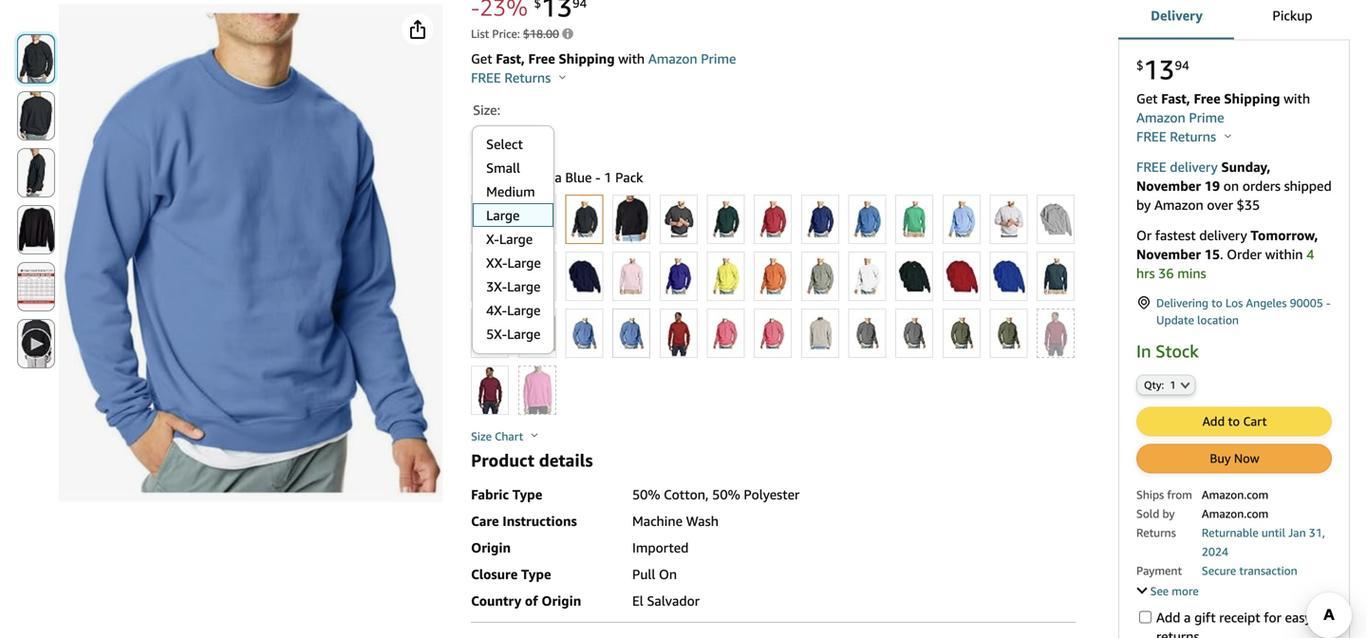 Task type: vqa. For each thing, say whether or not it's contained in the screenshot.
audible
no



Task type: describe. For each thing, give the bounding box(es) containing it.
deep forest - 2 pack image
[[896, 253, 933, 300]]

1 vertical spatial get fast, free shipping with amazon prime
[[1137, 90, 1310, 125]]

care instructions
[[471, 513, 577, 529]]

for
[[1264, 609, 1282, 625]]

closure type
[[471, 566, 551, 582]]

4
[[1307, 246, 1314, 262]]

imported
[[632, 540, 689, 555]]

metallic teal - 1 pack image
[[1038, 253, 1074, 300]]

cart
[[1243, 414, 1267, 428]]

type for fabric type
[[512, 487, 542, 502]]

15
[[1205, 246, 1220, 262]]

$ 13 94
[[1137, 53, 1189, 85]]

smoke grey image
[[849, 310, 885, 357]]

to for add
[[1228, 414, 1240, 428]]

stonewashed green - 1 pack image
[[802, 253, 838, 300]]

dropdown image
[[1181, 381, 1190, 389]]

1 vertical spatial amazon prime link
[[1137, 109, 1224, 125]]

. order within
[[1220, 246, 1307, 262]]

los
[[1226, 296, 1243, 309]]

1 horizontal spatial origin
[[541, 593, 581, 609]]

deep red - 2 pack image
[[944, 253, 980, 300]]

free delivery link
[[1137, 159, 1218, 175]]

see more button
[[1137, 583, 1199, 597]]

see
[[1150, 584, 1169, 597]]

returnable until jan 31, 2024 button
[[1202, 524, 1325, 559]]

update
[[1156, 313, 1194, 326]]

list box containing select
[[472, 132, 553, 346]]

closure
[[471, 566, 518, 582]]

light blue - 1 pack image
[[944, 196, 980, 243]]

0 horizontal spatial origin
[[471, 540, 511, 555]]

hrs
[[1137, 265, 1155, 281]]

4x-large link
[[473, 298, 553, 322]]

orders
[[1243, 178, 1281, 194]]

31,
[[1309, 526, 1325, 539]]

pull
[[632, 566, 655, 582]]

charcoal heather - 1 pack image
[[661, 196, 697, 243]]

size chart
[[471, 430, 526, 443]]

see more
[[1150, 584, 1199, 597]]

of
[[525, 593, 538, 609]]

easy
[[1285, 609, 1312, 625]]

or
[[1137, 227, 1152, 243]]

- inside delivering to los angeles 90005 - update location
[[1326, 296, 1331, 309]]

delivering to los angeles 90005 - update location link
[[1137, 294, 1332, 328]]

what's
[[1238, 583, 1271, 596]]

country of origin
[[471, 593, 581, 609]]

select link
[[473, 132, 553, 156]]

black - 2 pack image
[[613, 196, 650, 243]]

large down medium on the top of the page
[[486, 207, 520, 223]]

sand image
[[519, 310, 555, 357]]

with inside get fast, free shipping with amazon prime
[[1284, 90, 1310, 106]]

free for amazon prime link to the left
[[528, 51, 555, 66]]

secure
[[1202, 564, 1236, 577]]

fabric
[[471, 487, 509, 502]]

tomorrow,
[[1251, 227, 1318, 243]]

price:
[[492, 27, 520, 40]]

mins
[[1178, 265, 1206, 281]]

shipping for bottommost amazon prime link
[[1224, 90, 1280, 106]]

90005
[[1290, 296, 1323, 309]]

wash
[[686, 513, 719, 529]]

0 horizontal spatial amazon prime link
[[648, 51, 736, 66]]

cardinal image
[[1038, 310, 1074, 357]]

or fastest delivery
[[1137, 227, 1251, 243]]

1 50% from the left
[[632, 487, 660, 502]]

add for add a gift receipt for easy returns
[[1156, 609, 1181, 625]]

5x-
[[486, 326, 507, 342]]

0 vertical spatial get fast, free shipping with amazon prime
[[471, 51, 736, 66]]

payment
[[1137, 564, 1182, 577]]

shows
[[1202, 583, 1235, 596]]

purple - 1 pack image
[[661, 253, 697, 300]]

0 horizontal spatial 1
[[604, 169, 612, 185]]

deep royal - 2 pack image
[[991, 253, 1027, 300]]

mulled berry - 1 pack image
[[472, 310, 508, 357]]

get for amazon prime link to the left
[[471, 51, 492, 66]]

a
[[1184, 609, 1191, 625]]

large up 3x-large link
[[507, 255, 541, 271]]

secure transaction packaging
[[1137, 564, 1298, 596]]

order
[[1227, 246, 1262, 262]]

prime for amazon prime link to the left
[[701, 51, 736, 66]]

delivering to los angeles 90005 - update location
[[1156, 296, 1331, 326]]

carolina blue image
[[566, 310, 602, 357]]

carolina blue - 1 pack image
[[613, 310, 650, 357]]

4x-
[[486, 302, 507, 318]]

el salvador
[[632, 593, 700, 609]]

dropdown image
[[523, 136, 533, 143]]

fabric type
[[471, 487, 542, 502]]

receipt
[[1219, 609, 1261, 625]]

cardinal - 1 pack image
[[472, 366, 508, 414]]

2 50% from the left
[[712, 487, 740, 502]]

size
[[471, 430, 492, 443]]

sunday,
[[1221, 159, 1271, 175]]

select
[[486, 136, 523, 152]]

$
[[1137, 58, 1144, 73]]

3x-large link
[[473, 274, 553, 298]]

deep red image
[[661, 310, 697, 357]]

to for delivering
[[1212, 296, 1223, 309]]

shipping for amazon prime link to the left
[[559, 51, 615, 66]]

0 vertical spatial free
[[471, 70, 501, 85]]

el
[[632, 593, 644, 609]]

amazon inside on orders shipped by amazon over $35
[[1154, 197, 1204, 213]]

kelly green - 1 pack image
[[896, 196, 933, 243]]

xx-large link
[[473, 251, 553, 274]]

in stock
[[1137, 341, 1199, 361]]

0 horizontal spatial -
[[595, 169, 601, 185]]

in
[[1137, 341, 1151, 361]]

large up 4x-large link
[[507, 279, 541, 294]]

on orders shipped by amazon over $35
[[1137, 178, 1332, 213]]

free for bottommost amazon prime link
[[1194, 90, 1221, 106]]

tomorrow, november 15
[[1137, 227, 1318, 262]]

delivery
[[1151, 7, 1203, 23]]

small
[[486, 160, 520, 176]]

buy now
[[1210, 451, 1260, 465]]

2 vertical spatial free
[[1137, 159, 1167, 175]]

0 vertical spatial returns
[[505, 70, 551, 85]]

size chart button
[[471, 428, 538, 443]]

medium
[[486, 184, 535, 199]]

within
[[1265, 246, 1303, 262]]

x-
[[486, 231, 499, 247]]

1 vertical spatial delivery
[[1199, 227, 1247, 243]]

sunday, november 19
[[1137, 159, 1271, 194]]

large left dropdown image
[[484, 132, 515, 147]]

free delivery
[[1137, 159, 1218, 175]]

36
[[1159, 265, 1174, 281]]

machine
[[632, 513, 683, 529]]

pull on
[[632, 566, 677, 582]]

add a gift receipt for easy returns
[[1156, 609, 1312, 638]]

denim blue - 1 pack image
[[849, 196, 885, 243]]

inside
[[1274, 583, 1304, 596]]



Task type: locate. For each thing, give the bounding box(es) containing it.
1 vertical spatial free
[[1194, 90, 1221, 106]]

50%
[[632, 487, 660, 502], [712, 487, 740, 502]]

wow pink image
[[519, 366, 555, 414]]

get fast, free shipping with amazon prime down $18.00
[[471, 51, 736, 66]]

secure transaction button
[[1202, 562, 1298, 578]]

0 vertical spatial by
[[1137, 197, 1151, 213]]

fatigue green image
[[944, 310, 980, 357]]

prime for bottommost amazon prime link
[[1189, 109, 1224, 125]]

shows what's inside
[[1202, 583, 1304, 596]]

$35
[[1237, 197, 1260, 213]]

0 horizontal spatial 50%
[[632, 487, 660, 502]]

1 november from the top
[[1137, 178, 1201, 194]]

2 vertical spatial amazon
[[1154, 197, 1204, 213]]

by right sold
[[1163, 507, 1175, 520]]

Add to Cart submit
[[1137, 408, 1331, 435]]

free returns
[[471, 70, 554, 85], [1137, 128, 1220, 144]]

0 horizontal spatial get
[[471, 51, 492, 66]]

0 horizontal spatial get fast, free shipping with amazon prime
[[471, 51, 736, 66]]

1 horizontal spatial to
[[1228, 414, 1240, 428]]

deep red - 1 pack image
[[755, 196, 791, 243]]

0 horizontal spatial to
[[1212, 296, 1223, 309]]

1 vertical spatial by
[[1163, 507, 1175, 520]]

popover image inside size chart 'button'
[[531, 432, 538, 437]]

1 vertical spatial returns
[[1170, 128, 1216, 144]]

smoke grey - 1 pack image
[[896, 310, 933, 357]]

0 vertical spatial amazon.com
[[1202, 488, 1269, 501]]

0 vertical spatial add
[[1203, 414, 1225, 428]]

from
[[1167, 488, 1192, 501]]

amazon
[[648, 51, 697, 66], [1137, 109, 1186, 125], [1154, 197, 1204, 213]]

amazon prime link
[[648, 51, 736, 66], [1137, 109, 1224, 125]]

amazon inside get fast, free shipping with amazon prime
[[1137, 109, 1186, 125]]

get fast, free shipping with amazon prime up popover image
[[1137, 90, 1310, 125]]

0 vertical spatial origin
[[471, 540, 511, 555]]

origin up closure
[[471, 540, 511, 555]]

delivery link
[[1118, 0, 1234, 41]]

care
[[471, 513, 499, 529]]

get down list
[[471, 51, 492, 66]]

get
[[471, 51, 492, 66], [1137, 90, 1158, 106]]

machine wash
[[632, 513, 719, 529]]

1 horizontal spatial by
[[1163, 507, 1175, 520]]

large up xx-large link
[[499, 231, 533, 247]]

5x-large link
[[473, 322, 553, 346]]

fast,
[[496, 51, 525, 66], [1161, 90, 1190, 106]]

1 vertical spatial amazon
[[1137, 109, 1186, 125]]

0 vertical spatial 1
[[604, 169, 612, 185]]

1 horizontal spatial add
[[1203, 414, 1225, 428]]

free up size:
[[471, 70, 501, 85]]

1 horizontal spatial free
[[1194, 90, 1221, 106]]

0 vertical spatial free returns button
[[471, 68, 566, 87]]

0 horizontal spatial popover image
[[531, 432, 538, 437]]

2 amazon.com from the top
[[1202, 507, 1269, 520]]

50% up "machine"
[[632, 487, 660, 502]]

0 vertical spatial amazon prime link
[[648, 51, 736, 66]]

1 horizontal spatial 50%
[[712, 487, 740, 502]]

origin
[[471, 540, 511, 555], [541, 593, 581, 609]]

free up free delivery
[[1137, 128, 1167, 144]]

qty: 1
[[1144, 379, 1176, 391]]

navy - 1 pack image
[[519, 253, 555, 300]]

0 vertical spatial fast,
[[496, 51, 525, 66]]

fastest
[[1155, 227, 1196, 243]]

type
[[512, 487, 542, 502], [521, 566, 551, 582]]

pale pink - 1 pack image
[[613, 253, 650, 300]]

1 horizontal spatial get fast, free shipping with amazon prime
[[1137, 90, 1310, 125]]

1 amazon.com from the top
[[1202, 488, 1269, 501]]

army brown - 1 pack image
[[472, 196, 508, 243]]

19
[[1205, 178, 1220, 194]]

1 vertical spatial november
[[1137, 246, 1201, 262]]

get down 13
[[1137, 90, 1158, 106]]

add inside add a gift receipt for easy returns
[[1156, 609, 1181, 625]]

0 horizontal spatial prime
[[701, 51, 736, 66]]

shipping down $18.00
[[559, 51, 615, 66]]

blue
[[565, 169, 592, 185]]

sold
[[1137, 507, 1160, 520]]

returns inside amazon.com returns
[[1137, 526, 1176, 539]]

get inside get fast, free shipping with amazon prime
[[1137, 90, 1158, 106]]

fast, down $ 13 94
[[1161, 90, 1190, 106]]

safety pink - 1 pack image
[[755, 310, 791, 357]]

november for sunday, november 19
[[1137, 178, 1201, 194]]

free returns up size:
[[471, 70, 554, 85]]

2024
[[1202, 545, 1229, 558]]

november down free delivery
[[1137, 178, 1201, 194]]

product
[[471, 450, 535, 470]]

shipping inside get fast, free shipping with amazon prime
[[1224, 90, 1280, 106]]

1 vertical spatial popover image
[[531, 432, 538, 437]]

select small medium large x-large xx-large 3x-large 4x-large 5x-large
[[486, 136, 541, 342]]

option group
[[465, 191, 1076, 419]]

fatigue green - 1 pack image
[[991, 310, 1027, 357]]

free down $18.00
[[528, 51, 555, 66]]

maroon - 1 pack image
[[472, 253, 508, 300]]

november up 36
[[1137, 246, 1201, 262]]

origin right of
[[541, 593, 581, 609]]

0 vertical spatial to
[[1212, 296, 1223, 309]]

pack
[[615, 169, 643, 185]]

tab list containing delivery
[[1118, 0, 1350, 41]]

returns down sold
[[1137, 526, 1176, 539]]

1 horizontal spatial prime
[[1189, 109, 1224, 125]]

returns
[[505, 70, 551, 85], [1170, 128, 1216, 144], [1137, 526, 1176, 539]]

0 horizontal spatial add
[[1156, 609, 1181, 625]]

shipped
[[1284, 178, 1332, 194]]

13
[[1144, 53, 1175, 85]]

extender expand image
[[1137, 583, 1148, 594]]

to left cart at the bottom right
[[1228, 414, 1240, 428]]

jan
[[1288, 526, 1306, 539]]

amazon.com up returnable
[[1202, 507, 1269, 520]]

1 horizontal spatial shipping
[[1224, 90, 1280, 106]]

1 vertical spatial to
[[1228, 414, 1240, 428]]

fast, for bottommost amazon prime link
[[1161, 90, 1190, 106]]

free inside get fast, free shipping with amazon prime
[[1194, 90, 1221, 106]]

1 horizontal spatial fast,
[[1161, 90, 1190, 106]]

0 vertical spatial amazon
[[648, 51, 697, 66]]

1 vertical spatial prime
[[1189, 109, 1224, 125]]

add for add to cart
[[1203, 414, 1225, 428]]

1 vertical spatial fast,
[[1161, 90, 1190, 106]]

amazon.com inside ships from amazon.com sold by
[[1202, 488, 1269, 501]]

prime inside get fast, free shipping with amazon prime
[[1189, 109, 1224, 125]]

free up free delivery
[[1194, 90, 1221, 106]]

now
[[1234, 451, 1260, 465]]

white - 1 pack image
[[849, 253, 885, 300]]

large option
[[472, 203, 553, 227]]

amazon for amazon prime link to the left
[[648, 51, 697, 66]]

$18.00
[[523, 27, 559, 40]]

0 vertical spatial free returns
[[471, 70, 554, 85]]

polyester
[[744, 487, 800, 502]]

1 horizontal spatial -
[[1326, 296, 1331, 309]]

delivery up "19"
[[1170, 159, 1218, 175]]

0 vertical spatial prime
[[701, 51, 736, 66]]

0 vertical spatial type
[[512, 487, 542, 502]]

0 horizontal spatial by
[[1137, 197, 1151, 213]]

ships
[[1137, 488, 1164, 501]]

returns down list price: $18.00
[[505, 70, 551, 85]]

november inside tomorrow, november 15
[[1137, 246, 1201, 262]]

instructions
[[503, 513, 577, 529]]

0 vertical spatial november
[[1137, 178, 1201, 194]]

tab list
[[1118, 0, 1350, 41]]

november for tomorrow, november 15
[[1137, 246, 1201, 262]]

add up buy
[[1203, 414, 1225, 428]]

2 november from the top
[[1137, 246, 1201, 262]]

color:
[[473, 169, 509, 185]]

sand - 1 pack image
[[802, 310, 838, 357]]

1 vertical spatial free returns
[[1137, 128, 1220, 144]]

0 vertical spatial free
[[528, 51, 555, 66]]

2 vertical spatial returns
[[1137, 526, 1176, 539]]

add to cart
[[1203, 414, 1267, 428]]

by
[[1137, 197, 1151, 213], [1163, 507, 1175, 520]]

1 horizontal spatial amazon prime link
[[1137, 109, 1224, 125]]

popover image
[[1225, 133, 1232, 138]]

0 horizontal spatial free
[[528, 51, 555, 66]]

0 horizontal spatial fast,
[[496, 51, 525, 66]]

free returns button down list price: $18.00
[[471, 68, 566, 87]]

fast, down price:
[[496, 51, 525, 66]]

light steel - 2 pack image
[[1038, 196, 1074, 243]]

add up returns
[[1156, 609, 1181, 625]]

large down 4x-large link
[[507, 326, 541, 342]]

returns up free delivery
[[1170, 128, 1216, 144]]

amazon.com
[[1202, 488, 1269, 501], [1202, 507, 1269, 520]]

returns
[[1156, 628, 1200, 638]]

1 vertical spatial shipping
[[1224, 90, 1280, 106]]

Add a gift receipt for easy returns checkbox
[[1139, 611, 1152, 623]]

by up or
[[1137, 197, 1151, 213]]

deep forest - 1 pack image
[[708, 196, 744, 243]]

1 horizontal spatial get
[[1137, 90, 1158, 106]]

1 horizontal spatial free returns button
[[1137, 127, 1232, 146]]

1 vertical spatial amazon.com
[[1202, 507, 1269, 520]]

0 horizontal spatial shipping
[[559, 51, 615, 66]]

large link
[[473, 203, 553, 227]]

0 vertical spatial -
[[595, 169, 601, 185]]

0 horizontal spatial with
[[618, 51, 645, 66]]

amazon.com down buy now submit
[[1202, 488, 1269, 501]]

type for closure type
[[521, 566, 551, 582]]

1 left pack
[[604, 169, 612, 185]]

1 vertical spatial with
[[1284, 90, 1310, 106]]

- right blue on the top of the page
[[595, 169, 601, 185]]

Buy Now submit
[[1137, 445, 1331, 472]]

1 vertical spatial 1
[[1170, 379, 1176, 391]]

large up the 5x-large link
[[507, 302, 541, 318]]

safety orange - 1 pack image
[[755, 253, 791, 300]]

shipping up popover image
[[1224, 90, 1280, 106]]

deep royal - 1 pack image
[[802, 196, 838, 243]]

list box
[[472, 132, 553, 346]]

safety green - 1 pack image
[[708, 253, 744, 300]]

until
[[1262, 526, 1285, 539]]

1
[[604, 169, 612, 185], [1170, 379, 1176, 391]]

1 vertical spatial -
[[1326, 296, 1331, 309]]

packaging
[[1137, 583, 1189, 596]]

type up of
[[521, 566, 551, 582]]

returnable until jan 31, 2024 payment
[[1137, 526, 1325, 577]]

.
[[1220, 246, 1223, 262]]

4 hrs 36 mins
[[1137, 246, 1314, 281]]

delivery up .
[[1199, 227, 1247, 243]]

1 vertical spatial origin
[[541, 593, 581, 609]]

ash - 1 pack image
[[519, 196, 555, 243]]

0 vertical spatial with
[[618, 51, 645, 66]]

x-large link
[[473, 227, 553, 251]]

to inside delivering to los angeles 90005 - update location
[[1212, 296, 1223, 309]]

pickup
[[1273, 7, 1313, 23]]

free
[[471, 70, 501, 85], [1137, 128, 1167, 144], [1137, 159, 1167, 175]]

type up the 'care instructions'
[[512, 487, 542, 502]]

0 vertical spatial shipping
[[559, 51, 615, 66]]

1 horizontal spatial 1
[[1170, 379, 1176, 391]]

1 vertical spatial free returns button
[[1137, 127, 1232, 146]]

popover image
[[559, 75, 566, 79], [531, 432, 538, 437]]

by inside on orders shipped by amazon over $35
[[1137, 197, 1151, 213]]

cotton,
[[664, 487, 709, 502]]

free up or
[[1137, 159, 1167, 175]]

0 vertical spatial delivery
[[1170, 159, 1218, 175]]

1 vertical spatial get
[[1137, 90, 1158, 106]]

country
[[471, 593, 521, 609]]

fast, for amazon prime link to the left
[[496, 51, 525, 66]]

0 vertical spatial popover image
[[559, 75, 566, 79]]

0 horizontal spatial free returns button
[[471, 68, 566, 87]]

fast, inside get fast, free shipping with amazon prime
[[1161, 90, 1190, 106]]

to up location
[[1212, 296, 1223, 309]]

pickup link
[[1234, 0, 1350, 41]]

1 vertical spatial free
[[1137, 128, 1167, 144]]

amazon for bottommost amazon prime link
[[1137, 109, 1186, 125]]

free returns button up free delivery
[[1137, 127, 1232, 146]]

location
[[1197, 313, 1239, 326]]

list price: $18.00
[[471, 27, 559, 40]]

1 horizontal spatial with
[[1284, 90, 1310, 106]]

0 vertical spatial get
[[471, 51, 492, 66]]

product details
[[471, 450, 593, 470]]

safety pink image
[[708, 310, 744, 357]]

amazon.com inside amazon.com returns
[[1202, 507, 1269, 520]]

free returns up free delivery
[[1137, 128, 1220, 144]]

50% up wash
[[712, 487, 740, 502]]

size:
[[473, 102, 500, 118]]

- right 90005
[[1326, 296, 1331, 309]]

light steel - 1 pack image
[[991, 196, 1027, 243]]

-
[[595, 169, 601, 185], [1326, 296, 1331, 309]]

get for bottommost amazon prime link
[[1137, 90, 1158, 106]]

qty:
[[1144, 379, 1164, 391]]

None submit
[[18, 35, 54, 83], [18, 92, 54, 140], [18, 149, 54, 197], [18, 206, 54, 254], [18, 263, 54, 310], [18, 320, 54, 367], [18, 35, 54, 83], [18, 92, 54, 140], [18, 149, 54, 197], [18, 206, 54, 254], [18, 263, 54, 310], [18, 320, 54, 367]]

shipping
[[559, 51, 615, 66], [1224, 90, 1280, 106]]

by inside ships from amazon.com sold by
[[1163, 507, 1175, 520]]

black - 1 pack image
[[566, 196, 602, 243]]

1 vertical spatial type
[[521, 566, 551, 582]]

1 horizontal spatial popover image
[[559, 75, 566, 79]]

november inside "sunday, november 19"
[[1137, 178, 1201, 194]]

3x-
[[486, 279, 507, 294]]

navy - 2 pack image
[[566, 253, 602, 300]]

medium link
[[473, 179, 553, 203]]

0 horizontal spatial free returns
[[471, 70, 554, 85]]

1 vertical spatial add
[[1156, 609, 1181, 625]]

1 horizontal spatial free returns
[[1137, 128, 1220, 144]]

94
[[1175, 58, 1189, 73]]

1 left dropdown icon
[[1170, 379, 1176, 391]]



